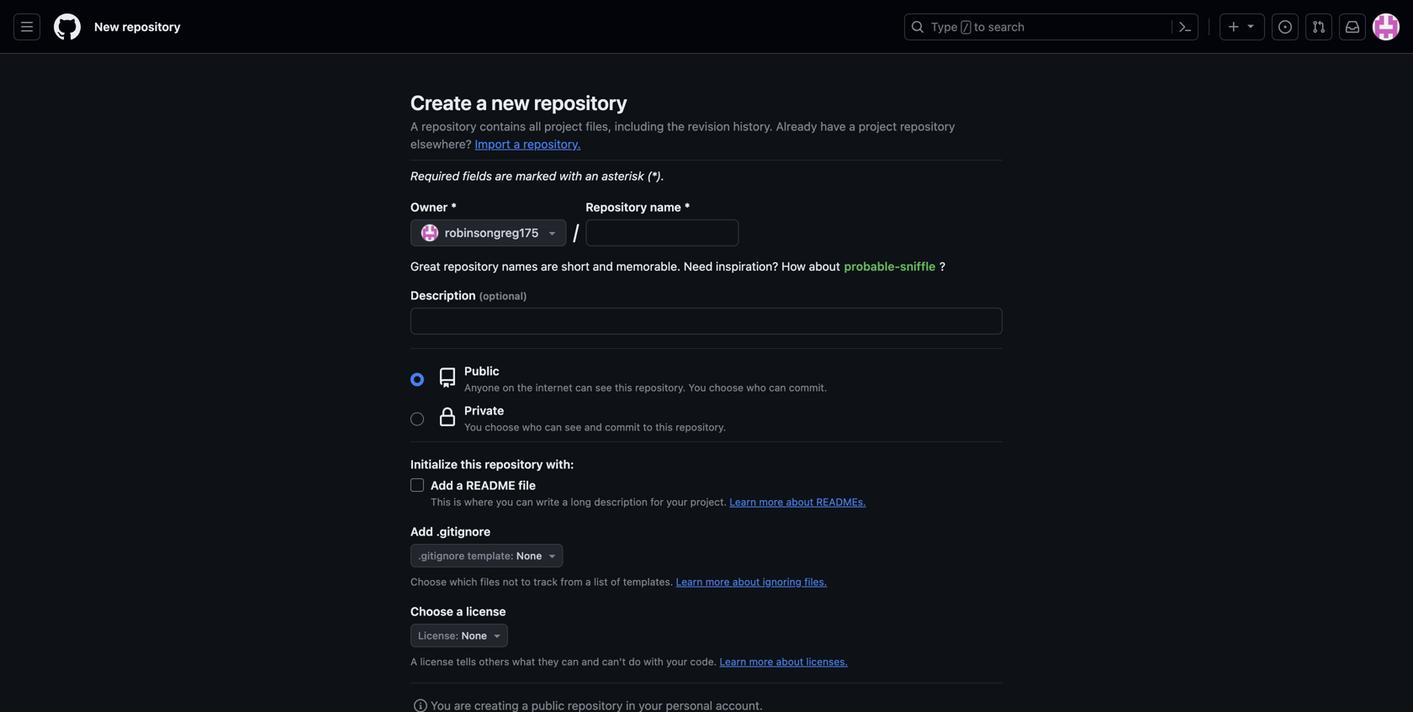 Task type: describe. For each thing, give the bounding box(es) containing it.
you
[[496, 497, 513, 508]]

you inside private you choose who can see and commit to this repository.
[[465, 422, 482, 433]]

repository
[[586, 200, 647, 214]]

create
[[411, 91, 472, 114]]

a up is in the bottom left of the page
[[457, 479, 463, 493]]

.gitignore template : none
[[418, 550, 542, 562]]

new
[[94, 20, 119, 34]]

learn more about readmes. link
[[730, 497, 867, 508]]

git pull request image
[[1313, 20, 1326, 34]]

import a repository.
[[475, 137, 581, 151]]

readme
[[466, 479, 516, 493]]

project.
[[691, 497, 727, 508]]

public
[[465, 364, 500, 378]]

1 vertical spatial with
[[644, 656, 664, 668]]

description
[[594, 497, 648, 508]]

repository name *
[[586, 200, 690, 214]]

this inside public anyone on the internet can see this repository. you choose who can commit.
[[615, 382, 633, 394]]

your inside add a readme file this is where you can write a long description for your project. learn more about readmes.
[[667, 497, 688, 508]]

plus image
[[1228, 20, 1241, 34]]

1 project from the left
[[545, 120, 583, 133]]

choose which files not to track from a list of templates. learn more about ignoring files.
[[411, 576, 828, 588]]

1 vertical spatial .gitignore
[[418, 550, 465, 562]]

0 vertical spatial .gitignore
[[436, 525, 491, 539]]

names
[[502, 260, 538, 274]]

ignoring
[[763, 576, 802, 588]]

can right the they
[[562, 656, 579, 668]]

who inside public anyone on the internet can see this repository. you choose who can commit.
[[747, 382, 766, 394]]

commit
[[605, 422, 641, 433]]

0 horizontal spatial none
[[462, 630, 487, 642]]

list
[[594, 576, 608, 588]]

files.
[[805, 576, 828, 588]]

license
[[418, 630, 456, 642]]

more inside add a readme file this is where you can write a long description for your project. learn more about readmes.
[[759, 497, 784, 508]]

see inside private you choose who can see and commit to this repository.
[[565, 422, 582, 433]]

anyone
[[465, 382, 500, 394]]

0 vertical spatial license
[[466, 605, 506, 619]]

lock image
[[438, 408, 458, 428]]

they
[[538, 656, 559, 668]]

/ inside type / to search
[[963, 22, 969, 34]]

Repository text field
[[587, 220, 738, 246]]

triangle down image inside robinsongreg175 "popup button"
[[546, 226, 559, 240]]

choose for choose a license
[[411, 605, 454, 619]]

(*).
[[647, 169, 665, 183]]

history.
[[734, 120, 773, 133]]

long
[[571, 497, 592, 508]]

who inside private you choose who can see and commit to this repository.
[[522, 422, 542, 433]]

files,
[[586, 120, 612, 133]]

owner *
[[411, 200, 457, 214]]

can inside add a readme file this is where you can write a long description for your project. learn more about readmes.
[[516, 497, 533, 508]]

new
[[492, 91, 530, 114]]

description (optional)
[[411, 289, 528, 303]]

description
[[411, 289, 476, 303]]

can right internet
[[576, 382, 593, 394]]

0 vertical spatial :
[[511, 550, 514, 562]]

type / to search
[[932, 20, 1025, 34]]

already
[[776, 120, 818, 133]]

owner
[[411, 200, 448, 214]]

how
[[782, 260, 806, 274]]

template
[[468, 550, 511, 562]]

sniffle
[[901, 260, 936, 274]]

0 vertical spatial and
[[593, 260, 613, 274]]

a up the license : none
[[457, 605, 463, 619]]

required
[[411, 169, 460, 183]]

asterisk
[[602, 169, 644, 183]]

1 horizontal spatial none
[[517, 550, 542, 562]]

great
[[411, 260, 441, 274]]

initialize this repository with:
[[411, 458, 574, 472]]

and inside private you choose who can see and commit to this repository.
[[585, 422, 602, 433]]

all
[[529, 120, 541, 133]]

a for a repository contains all project files, including the revision history.
[[411, 120, 419, 133]]

elsewhere?
[[411, 137, 472, 151]]

great repository names are short and memorable. need inspiration? how about probable-sniffle ?
[[411, 260, 946, 274]]

file
[[519, 479, 536, 493]]

do
[[629, 656, 641, 668]]

learn inside add a readme file this is where you can write a long description for your project. learn more about readmes.
[[730, 497, 757, 508]]

licenses.
[[807, 656, 848, 668]]

have
[[821, 120, 846, 133]]

templates.
[[623, 576, 674, 588]]

0 horizontal spatial to
[[521, 576, 531, 588]]

marked
[[516, 169, 556, 183]]

a left long
[[563, 497, 568, 508]]

1 vertical spatial triangle down image
[[546, 550, 559, 563]]

type
[[932, 20, 958, 34]]

on
[[503, 382, 515, 394]]

sc 9kayk9 0 image
[[414, 700, 428, 713]]

choose inside public anyone on the internet can see this repository. you choose who can commit.
[[709, 382, 744, 394]]

tells
[[457, 656, 476, 668]]

an
[[586, 169, 599, 183]]

2 your from the top
[[667, 656, 688, 668]]

a down contains
[[514, 137, 520, 151]]

public anyone on the internet can see this repository. you choose who can commit.
[[465, 364, 828, 394]]

is
[[454, 497, 462, 508]]

short
[[562, 260, 590, 274]]

you inside public anyone on the internet can see this repository. you choose who can commit.
[[689, 382, 707, 394]]

search
[[989, 20, 1025, 34]]



Task type: locate. For each thing, give the bounding box(es) containing it.
1 horizontal spatial this
[[615, 382, 633, 394]]

the right on
[[518, 382, 533, 394]]

repository. inside private you choose who can see and commit to this repository.
[[676, 422, 727, 433]]

license down the license at the left
[[420, 656, 454, 668]]

0 horizontal spatial are
[[495, 169, 513, 183]]

fields
[[463, 169, 492, 183]]

1 horizontal spatial see
[[596, 382, 612, 394]]

1 horizontal spatial the
[[667, 120, 685, 133]]

1 horizontal spatial who
[[747, 382, 766, 394]]

license
[[466, 605, 506, 619], [420, 656, 454, 668]]

learn right code.
[[720, 656, 747, 668]]

1 vertical spatial learn
[[676, 576, 703, 588]]

memorable.
[[617, 260, 681, 274]]

project
[[545, 120, 583, 133], [859, 120, 897, 133]]

repository inside already have a project repository elsewhere?
[[900, 120, 956, 133]]

none
[[517, 550, 542, 562], [462, 630, 487, 642]]

your left code.
[[667, 656, 688, 668]]

learn right project.
[[730, 497, 757, 508]]

with left an
[[560, 169, 583, 183]]

to inside private you choose who can see and commit to this repository.
[[643, 422, 653, 433]]

0 vertical spatial are
[[495, 169, 513, 183]]

: down the choose a license
[[456, 630, 459, 642]]

0 vertical spatial none
[[517, 550, 542, 562]]

1 vertical spatial triangle down image
[[491, 629, 504, 643]]

none up track on the left bottom
[[517, 550, 542, 562]]

private
[[465, 404, 504, 418]]

: up the not
[[511, 550, 514, 562]]

not
[[503, 576, 519, 588]]

1 vertical spatial the
[[518, 382, 533, 394]]

0 horizontal spatial you
[[465, 422, 482, 433]]

for
[[651, 497, 664, 508]]

robinsongreg175
[[445, 226, 539, 240]]

need
[[684, 260, 713, 274]]

* right the name
[[685, 200, 690, 214]]

1 vertical spatial /
[[573, 220, 579, 243]]

who
[[747, 382, 766, 394], [522, 422, 542, 433]]

1 vertical spatial who
[[522, 422, 542, 433]]

0 vertical spatial repository.
[[524, 137, 581, 151]]

choose
[[709, 382, 744, 394], [485, 422, 520, 433]]

with:
[[546, 458, 574, 472]]

add down this
[[411, 525, 433, 539]]

can
[[576, 382, 593, 394], [769, 382, 786, 394], [545, 422, 562, 433], [516, 497, 533, 508], [562, 656, 579, 668]]

internet
[[536, 382, 573, 394]]

choose for choose which files not to track from a list of templates. learn more about ignoring files.
[[411, 576, 447, 588]]

already have a project repository elsewhere?
[[411, 120, 956, 151]]

a left "list"
[[586, 576, 591, 588]]

a up elsewhere? on the top left of the page
[[411, 120, 419, 133]]

add a readme file this is where you can write a long description for your project. learn more about readmes.
[[431, 479, 867, 508]]

this up commit
[[615, 382, 633, 394]]

required fields are marked with an asterisk (*).
[[411, 169, 665, 183]]

about
[[809, 260, 841, 274], [787, 497, 814, 508], [733, 576, 760, 588], [777, 656, 804, 668]]

1 horizontal spatial *
[[685, 200, 690, 214]]

which
[[450, 576, 478, 588]]

probable-
[[845, 260, 901, 274]]

2 choose from the top
[[411, 605, 454, 619]]

1 vertical spatial see
[[565, 422, 582, 433]]

add up this
[[431, 479, 454, 493]]

more right project.
[[759, 497, 784, 508]]

a up sc 9kayk9 0 "icon"
[[411, 656, 417, 668]]

this
[[431, 497, 451, 508]]

/ right type
[[963, 22, 969, 34]]

1 horizontal spatial project
[[859, 120, 897, 133]]

triangle down image up others
[[491, 629, 504, 643]]

1 vertical spatial license
[[420, 656, 454, 668]]

license down files at the bottom of page
[[466, 605, 506, 619]]

triangle down image
[[1245, 19, 1258, 32], [546, 550, 559, 563]]

0 horizontal spatial project
[[545, 120, 583, 133]]

repository. down public anyone on the internet can see this repository. you choose who can commit.
[[676, 422, 727, 433]]

?
[[940, 260, 946, 274]]

0 horizontal spatial /
[[573, 220, 579, 243]]

0 vertical spatial your
[[667, 497, 688, 508]]

0 vertical spatial the
[[667, 120, 685, 133]]

1 vertical spatial this
[[656, 422, 673, 433]]

1 horizontal spatial you
[[689, 382, 707, 394]]

repo image
[[438, 368, 458, 388]]

the inside public anyone on the internet can see this repository. you choose who can commit.
[[518, 382, 533, 394]]

0 vertical spatial triangle down image
[[1245, 19, 1258, 32]]

2 a from the top
[[411, 656, 417, 668]]

about inside add a readme file this is where you can write a long description for your project. learn more about readmes.
[[787, 497, 814, 508]]

and
[[593, 260, 613, 274], [585, 422, 602, 433], [582, 656, 599, 668]]

others
[[479, 656, 510, 668]]

repository. down 'all'
[[524, 137, 581, 151]]

who down internet
[[522, 422, 542, 433]]

0 vertical spatial a
[[411, 120, 419, 133]]

are right fields
[[495, 169, 513, 183]]

none up tells
[[462, 630, 487, 642]]

/ up short
[[573, 220, 579, 243]]

0 horizontal spatial triangle down image
[[491, 629, 504, 643]]

about left readmes.
[[787, 497, 814, 508]]

choose left which
[[411, 576, 447, 588]]

1 vertical spatial a
[[411, 656, 417, 668]]

1 vertical spatial to
[[643, 422, 653, 433]]

add inside add a readme file this is where you can write a long description for your project. learn more about readmes.
[[431, 479, 454, 493]]

learn right templates.
[[676, 576, 703, 588]]

0 vertical spatial see
[[596, 382, 612, 394]]

your right the for
[[667, 497, 688, 508]]

learn more about ignoring files. link
[[676, 576, 828, 588]]

where
[[464, 497, 493, 508]]

to right commit
[[643, 422, 653, 433]]

1 vertical spatial and
[[585, 422, 602, 433]]

1 your from the top
[[667, 497, 688, 508]]

0 horizontal spatial see
[[565, 422, 582, 433]]

are left short
[[541, 260, 558, 274]]

1 horizontal spatial choose
[[709, 382, 744, 394]]

project inside already have a project repository elsewhere?
[[859, 120, 897, 133]]

0 vertical spatial with
[[560, 169, 583, 183]]

files
[[480, 576, 500, 588]]

add .gitignore
[[411, 525, 491, 539]]

this up readme at left
[[461, 458, 482, 472]]

1 horizontal spatial /
[[963, 22, 969, 34]]

repository.
[[524, 137, 581, 151], [635, 382, 686, 394], [676, 422, 727, 433]]

probable-sniffle button
[[844, 253, 937, 280]]

create a new repository
[[411, 91, 628, 114]]

can inside private you choose who can see and commit to this repository.
[[545, 422, 562, 433]]

1 horizontal spatial with
[[644, 656, 664, 668]]

and left the can't
[[582, 656, 599, 668]]

0 horizontal spatial the
[[518, 382, 533, 394]]

* right owner at the top
[[451, 200, 457, 214]]

of
[[611, 576, 621, 588]]

1 vertical spatial choose
[[485, 422, 520, 433]]

1 vertical spatial add
[[411, 525, 433, 539]]

1 horizontal spatial triangle down image
[[1245, 19, 1258, 32]]

1 vertical spatial choose
[[411, 605, 454, 619]]

choose inside private you choose who can see and commit to this repository.
[[485, 422, 520, 433]]

triangle down image right plus image at the right
[[1245, 19, 1258, 32]]

0 horizontal spatial triangle down image
[[546, 550, 559, 563]]

0 horizontal spatial license
[[420, 656, 454, 668]]

this right commit
[[656, 422, 673, 433]]

including
[[615, 120, 664, 133]]

0 vertical spatial you
[[689, 382, 707, 394]]

project right have
[[859, 120, 897, 133]]

readmes.
[[817, 497, 867, 508]]

2 vertical spatial and
[[582, 656, 599, 668]]

1 vertical spatial none
[[462, 630, 487, 642]]

0 horizontal spatial :
[[456, 630, 459, 642]]

a for a license tells others what they can and can't do with your code. learn more about licenses.
[[411, 656, 417, 668]]

1 vertical spatial your
[[667, 656, 688, 668]]

0 vertical spatial this
[[615, 382, 633, 394]]

import a repository. link
[[475, 137, 581, 151]]

choose left commit.
[[709, 382, 744, 394]]

contains
[[480, 120, 526, 133]]

2 horizontal spatial this
[[656, 422, 673, 433]]

0 horizontal spatial *
[[451, 200, 457, 214]]

2 vertical spatial this
[[461, 458, 482, 472]]

name
[[650, 200, 682, 214]]

private you choose who can see and commit to this repository.
[[465, 404, 727, 433]]

project right 'all'
[[545, 120, 583, 133]]

who left commit.
[[747, 382, 766, 394]]

about right how
[[809, 260, 841, 274]]

a repository contains all project files, including the revision history.
[[411, 120, 773, 133]]

repository. up commit
[[635, 382, 686, 394]]

2 vertical spatial to
[[521, 576, 531, 588]]

:
[[511, 550, 514, 562], [456, 630, 459, 642]]

None text field
[[412, 309, 1002, 334]]

add for add .gitignore
[[411, 525, 433, 539]]

1 horizontal spatial :
[[511, 550, 514, 562]]

can left commit.
[[769, 382, 786, 394]]

1 horizontal spatial are
[[541, 260, 558, 274]]

(optional)
[[479, 290, 528, 302]]

triangle down image
[[546, 226, 559, 240], [491, 629, 504, 643]]

.gitignore up the .gitignore template : none
[[436, 525, 491, 539]]

a right have
[[850, 120, 856, 133]]

with
[[560, 169, 583, 183], [644, 656, 664, 668]]

0 vertical spatial learn
[[730, 497, 757, 508]]

1 horizontal spatial triangle down image
[[546, 226, 559, 240]]

/
[[963, 22, 969, 34], [573, 220, 579, 243]]

your
[[667, 497, 688, 508], [667, 656, 688, 668]]

1 vertical spatial :
[[456, 630, 459, 642]]

1 a from the top
[[411, 120, 419, 133]]

and right short
[[593, 260, 613, 274]]

0 vertical spatial choose
[[411, 576, 447, 588]]

choose
[[411, 576, 447, 588], [411, 605, 454, 619]]

inspiration?
[[716, 260, 779, 274]]

command palette image
[[1179, 20, 1193, 34]]

0 vertical spatial more
[[759, 497, 784, 508]]

more left 'ignoring'
[[706, 576, 730, 588]]

1 vertical spatial repository.
[[635, 382, 686, 394]]

Add a README file checkbox
[[411, 479, 424, 492]]

1 horizontal spatial to
[[643, 422, 653, 433]]

with right the do
[[644, 656, 664, 668]]

learn more about licenses. link
[[720, 656, 848, 668]]

about left 'ignoring'
[[733, 576, 760, 588]]

add for add a readme file this is where you can write a long description for your project. learn more about readmes.
[[431, 479, 454, 493]]

can up with:
[[545, 422, 562, 433]]

1 choose from the top
[[411, 576, 447, 588]]

2 vertical spatial learn
[[720, 656, 747, 668]]

code.
[[691, 656, 717, 668]]

what
[[512, 656, 535, 668]]

0 horizontal spatial this
[[461, 458, 482, 472]]

initialize
[[411, 458, 458, 472]]

choose up the license at the left
[[411, 605, 454, 619]]

a inside already have a project repository elsewhere?
[[850, 120, 856, 133]]

license : none
[[418, 630, 487, 642]]

revision
[[688, 120, 730, 133]]

about left 'licenses.'
[[777, 656, 804, 668]]

write
[[536, 497, 560, 508]]

this
[[615, 382, 633, 394], [656, 422, 673, 433], [461, 458, 482, 472]]

see up with:
[[565, 422, 582, 433]]

0 vertical spatial choose
[[709, 382, 744, 394]]

add
[[431, 479, 454, 493], [411, 525, 433, 539]]

more right code.
[[749, 656, 774, 668]]

a left "new"
[[476, 91, 487, 114]]

can down file
[[516, 497, 533, 508]]

this inside private you choose who can see and commit to this repository.
[[656, 422, 673, 433]]

2 vertical spatial more
[[749, 656, 774, 668]]

triangle down image up track on the left bottom
[[546, 550, 559, 563]]

are
[[495, 169, 513, 183], [541, 260, 558, 274]]

1 horizontal spatial license
[[466, 605, 506, 619]]

see up private you choose who can see and commit to this repository.
[[596, 382, 612, 394]]

track
[[534, 576, 558, 588]]

2 * from the left
[[685, 200, 690, 214]]

.gitignore down add .gitignore
[[418, 550, 465, 562]]

from
[[561, 576, 583, 588]]

0 vertical spatial triangle down image
[[546, 226, 559, 240]]

1 * from the left
[[451, 200, 457, 214]]

to left search
[[975, 20, 986, 34]]

0 vertical spatial who
[[747, 382, 766, 394]]

1 vertical spatial more
[[706, 576, 730, 588]]

a
[[476, 91, 487, 114], [850, 120, 856, 133], [514, 137, 520, 151], [457, 479, 463, 493], [563, 497, 568, 508], [586, 576, 591, 588], [457, 605, 463, 619]]

choose a license
[[411, 605, 506, 619]]

1 vertical spatial you
[[465, 422, 482, 433]]

triangle down image down required fields are marked with an asterisk (*).
[[546, 226, 559, 240]]

2 horizontal spatial to
[[975, 20, 986, 34]]

repository. inside public anyone on the internet can see this repository. you choose who can commit.
[[635, 382, 686, 394]]

1 vertical spatial are
[[541, 260, 558, 274]]

new repository
[[94, 20, 181, 34]]

Private radio
[[411, 413, 424, 426]]

0 vertical spatial add
[[431, 479, 454, 493]]

choose down private
[[485, 422, 520, 433]]

0 vertical spatial /
[[963, 22, 969, 34]]

0 horizontal spatial choose
[[485, 422, 520, 433]]

and left commit
[[585, 422, 602, 433]]

the
[[667, 120, 685, 133], [518, 382, 533, 394]]

0 vertical spatial to
[[975, 20, 986, 34]]

0 horizontal spatial with
[[560, 169, 583, 183]]

notifications image
[[1347, 20, 1360, 34]]

0 horizontal spatial who
[[522, 422, 542, 433]]

to right the not
[[521, 576, 531, 588]]

see
[[596, 382, 612, 394], [565, 422, 582, 433]]

the left revision
[[667, 120, 685, 133]]

issue opened image
[[1279, 20, 1293, 34]]

2 vertical spatial repository.
[[676, 422, 727, 433]]

a
[[411, 120, 419, 133], [411, 656, 417, 668]]

robinsongreg175 button
[[411, 220, 567, 247]]

see inside public anyone on the internet can see this repository. you choose who can commit.
[[596, 382, 612, 394]]

homepage image
[[54, 13, 81, 40]]

Public radio
[[411, 373, 424, 387]]

commit.
[[789, 382, 828, 394]]

a license tells others what they can and can't do with your code. learn more about licenses.
[[411, 656, 848, 668]]

2 project from the left
[[859, 120, 897, 133]]

import
[[475, 137, 511, 151]]

to
[[975, 20, 986, 34], [643, 422, 653, 433], [521, 576, 531, 588]]

more
[[759, 497, 784, 508], [706, 576, 730, 588], [749, 656, 774, 668]]



Task type: vqa. For each thing, say whether or not it's contained in the screenshot.
complete to the bottom
no



